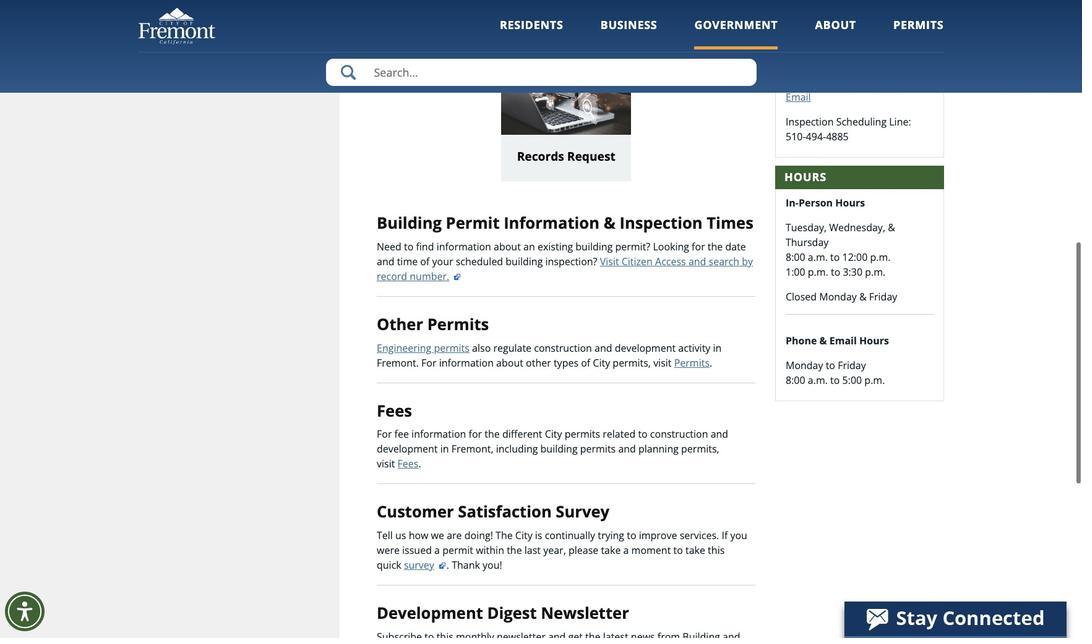 Task type: vqa. For each thing, say whether or not it's contained in the screenshot.
WAS
no



Task type: locate. For each thing, give the bounding box(es) containing it.
1 horizontal spatial permits link
[[893, 17, 944, 49]]

1 horizontal spatial inspection
[[786, 115, 834, 129]]

1 vertical spatial 494-
[[806, 130, 826, 144]]

1 vertical spatial inspection
[[620, 212, 703, 234]]

how
[[409, 529, 428, 543]]

development inside also regulate construction and development activity in fremont. for information about other types of city permits, visit
[[615, 341, 676, 355]]

of
[[420, 255, 430, 269], [581, 356, 590, 370]]

1 vertical spatial permits link
[[674, 356, 710, 370]]

building up visit
[[576, 240, 613, 254]]

2 vertical spatial permits
[[674, 356, 710, 370]]

510- up "email" link
[[786, 76, 806, 89]]

a.m. left 5:00
[[808, 374, 828, 387]]

to inside need to find information about an existing building permit? looking for the date and time of your scheduled building inspection?
[[404, 240, 414, 254]]

2 horizontal spatial .
[[710, 356, 712, 370]]

1 horizontal spatial a
[[623, 544, 629, 558]]

fees for fees
[[377, 400, 412, 422]]

.
[[710, 356, 712, 370], [419, 457, 421, 471], [447, 559, 449, 572]]

to left 12:00
[[830, 251, 840, 264]]

city right different
[[545, 428, 562, 441]]

government
[[695, 17, 778, 32]]

to down improve
[[674, 544, 683, 558]]

hours up person
[[785, 170, 827, 185]]

0 vertical spatial fees
[[377, 400, 412, 422]]

permits
[[434, 341, 470, 355], [565, 428, 600, 441], [580, 443, 616, 456]]

to right trying
[[627, 529, 636, 543]]

8:00 inside monday to friday 8:00 a.m. to 5:00 p.m.
[[786, 374, 805, 387]]

is
[[535, 529, 542, 543]]

permits left also
[[434, 341, 470, 355]]

construction up types
[[534, 341, 592, 355]]

closed monday & friday
[[786, 290, 897, 304]]

permits
[[893, 17, 944, 32], [427, 314, 489, 335], [674, 356, 710, 370]]

to left 3:30 on the top right of the page
[[831, 265, 840, 279]]

2 take from the left
[[686, 544, 705, 558]]

0 horizontal spatial take
[[601, 544, 621, 558]]

and inside need to find information about an existing building permit? looking for the date and time of your scheduled building inspection?
[[377, 255, 394, 269]]

0 vertical spatial permit
[[591, 0, 632, 7]]

stay connected image
[[845, 602, 1065, 637]]

0 vertical spatial construction
[[534, 341, 592, 355]]

2 horizontal spatial permits
[[893, 17, 944, 32]]

friday
[[869, 290, 897, 304], [838, 359, 866, 373]]

we
[[431, 529, 444, 543]]

1 vertical spatial development
[[377, 443, 438, 456]]

0 horizontal spatial .
[[419, 457, 421, 471]]

hours
[[785, 170, 827, 185], [835, 196, 865, 210], [859, 334, 889, 348]]

& right forms
[[675, 0, 684, 7]]

0 horizontal spatial development
[[377, 443, 438, 456]]

the inside need to find information about an existing building permit? looking for the date and time of your scheduled building inspection?
[[708, 240, 723, 254]]

monday
[[819, 290, 857, 304], [786, 359, 823, 373]]

1 vertical spatial in
[[440, 443, 449, 456]]

email up monday to friday 8:00 a.m. to 5:00 p.m.
[[830, 334, 857, 348]]

government link
[[695, 17, 778, 49]]

take down trying
[[601, 544, 621, 558]]

8:00 inside the tuesday, wednesday, & thursday 8:00 a.m. to 12:00 p.m. 1:00 p.m. to 3:30 p.m.
[[786, 251, 805, 264]]

. up customer at left
[[419, 457, 421, 471]]

fees down fee
[[398, 457, 419, 471]]

construction inside also regulate construction and development activity in fremont. for information about other types of city permits, visit
[[534, 341, 592, 355]]

ca
[[830, 36, 843, 50]]

building permit information & inspection times
[[377, 212, 754, 234]]

1 vertical spatial of
[[581, 356, 590, 370]]

the inside for fee information for the different city permits related to construction and development in fremont, including building permits and planning permits, visit
[[485, 428, 500, 441]]

monday down phone
[[786, 359, 823, 373]]

494- up "email" link
[[806, 76, 826, 89]]

1 a from the left
[[434, 544, 440, 558]]

permit up scheduled
[[446, 212, 500, 234]]

hours up 5:00
[[859, 334, 889, 348]]

1 horizontal spatial of
[[581, 356, 590, 370]]

1 vertical spatial email
[[830, 334, 857, 348]]

information up scheduled
[[437, 240, 491, 254]]

fremont. for
[[377, 356, 437, 370]]

2 vertical spatial permits
[[580, 443, 616, 456]]

& right 'wednesday,'
[[888, 221, 895, 235]]

building inside for fee information for the different city permits related to construction and development in fremont, including building permits and planning permits, visit
[[541, 443, 578, 456]]

1 a.m. from the top
[[808, 251, 828, 264]]

0 vertical spatial permits
[[893, 17, 944, 32]]

the up including on the bottom
[[485, 428, 500, 441]]

permits left related
[[565, 428, 600, 441]]

1 510- from the top
[[786, 76, 806, 89]]

2 vertical spatial hours
[[859, 334, 889, 348]]

a down we
[[434, 544, 440, 558]]

0 vertical spatial city
[[593, 356, 610, 370]]

fremont, inside 39550 liberty st. first floor fremont, ca 94538 map
[[786, 36, 828, 50]]

to inside for fee information for the different city permits related to construction and development in fremont, including building permits and planning permits, visit
[[638, 428, 648, 441]]

1 vertical spatial permits,
[[681, 443, 719, 456]]

email down map
[[786, 91, 811, 104]]

citizen
[[622, 255, 653, 269]]

. thank you!
[[447, 559, 502, 572]]

0 horizontal spatial of
[[420, 255, 430, 269]]

need
[[377, 240, 401, 254]]

2 vertical spatial information
[[412, 428, 466, 441]]

also regulate construction and development activity in fremont. for information about other types of city permits, visit
[[377, 341, 722, 370]]

1 vertical spatial information
[[439, 356, 494, 370]]

. down activity
[[710, 356, 712, 370]]

0 vertical spatial 494-
[[806, 76, 826, 89]]

times
[[707, 212, 754, 234]]

1 horizontal spatial construction
[[650, 428, 708, 441]]

city left is
[[515, 529, 533, 543]]

a.m.
[[808, 251, 828, 264], [808, 374, 828, 387]]

related
[[603, 428, 636, 441]]

0 horizontal spatial construction
[[534, 341, 592, 355]]

2 8:00 from the top
[[786, 374, 805, 387]]

8:00 down phone
[[786, 374, 805, 387]]

in-person hours
[[786, 196, 865, 210]]

494-
[[806, 76, 826, 89], [806, 130, 826, 144]]

quick
[[377, 559, 401, 572]]

1 horizontal spatial take
[[686, 544, 705, 558]]

0 horizontal spatial the
[[485, 428, 500, 441]]

building down different
[[541, 443, 578, 456]]

about left an at the top left of page
[[494, 240, 521, 254]]

to up the planning
[[638, 428, 648, 441]]

0 horizontal spatial permits link
[[674, 356, 710, 370]]

friday inside monday to friday 8:00 a.m. to 5:00 p.m.
[[838, 359, 866, 373]]

also
[[472, 341, 491, 355]]

to left 5:00
[[830, 374, 840, 387]]

permits for permits .
[[674, 356, 710, 370]]

permits, right the planning
[[681, 443, 719, 456]]

2 vertical spatial the
[[507, 544, 522, 558]]

records request link
[[501, 44, 631, 181]]

fremont,
[[786, 36, 828, 50], [451, 443, 493, 456]]

0 vertical spatial information
[[437, 240, 491, 254]]

in inside also regulate construction and development activity in fremont. for information about other types of city permits, visit
[[713, 341, 722, 355]]

the up search
[[708, 240, 723, 254]]

1 vertical spatial permits
[[427, 314, 489, 335]]

monday down 3:30 on the top right of the page
[[819, 290, 857, 304]]

the
[[708, 240, 723, 254], [485, 428, 500, 441], [507, 544, 522, 558]]

1 take from the left
[[601, 544, 621, 558]]

city
[[593, 356, 610, 370], [545, 428, 562, 441], [515, 529, 533, 543]]

city inside for fee information for the different city permits related to construction and development in fremont, including building permits and planning permits, visit
[[545, 428, 562, 441]]

information inside for fee information for the different city permits related to construction and development in fremont, including building permits and planning permits, visit
[[412, 428, 466, 441]]

monday inside monday to friday 8:00 a.m. to 5:00 p.m.
[[786, 359, 823, 373]]

1 vertical spatial 8:00
[[786, 374, 805, 387]]

0 horizontal spatial permits
[[427, 314, 489, 335]]

& up permit?
[[604, 212, 616, 234]]

0 vertical spatial inspection
[[786, 115, 834, 129]]

1 horizontal spatial city
[[545, 428, 562, 441]]

2 510- from the top
[[786, 130, 806, 144]]

inspection?
[[545, 255, 597, 269]]

information down also
[[439, 356, 494, 370]]

0 horizontal spatial visit
[[377, 457, 395, 471]]

1:00
[[786, 265, 805, 279]]

moment
[[631, 544, 671, 558]]

about down regulate
[[496, 356, 523, 370]]

hours up 'wednesday,'
[[835, 196, 865, 210]]

494- inside 510-494-4400 email
[[806, 76, 826, 89]]

0 vertical spatial a.m.
[[808, 251, 828, 264]]

1 horizontal spatial permits
[[674, 356, 710, 370]]

0 vertical spatial fremont,
[[786, 36, 828, 50]]

& down 3:30 on the top right of the page
[[859, 290, 867, 304]]

1 horizontal spatial email
[[830, 334, 857, 348]]

issued
[[402, 544, 432, 558]]

the down the at the left
[[507, 544, 522, 558]]

visit left fees link on the bottom left of the page
[[377, 457, 395, 471]]

tell
[[377, 529, 393, 543]]

1 horizontal spatial for
[[692, 240, 705, 254]]

1 vertical spatial hours
[[835, 196, 865, 210]]

to up time
[[404, 240, 414, 254]]

2 a.m. from the top
[[808, 374, 828, 387]]

permits link right 94538
[[893, 17, 944, 49]]

0 horizontal spatial fremont,
[[451, 443, 493, 456]]

visit left permits .
[[653, 356, 672, 370]]

0 vertical spatial hours
[[785, 170, 827, 185]]

1 vertical spatial city
[[545, 428, 562, 441]]

inspection up looking
[[620, 212, 703, 234]]

0 horizontal spatial permits,
[[613, 356, 651, 370]]

1 vertical spatial about
[[496, 356, 523, 370]]

construction inside for fee information for the different city permits related to construction and development in fremont, including building permits and planning permits, visit
[[650, 428, 708, 441]]

0 vertical spatial the
[[708, 240, 723, 254]]

phone
[[786, 334, 817, 348]]

1 horizontal spatial the
[[507, 544, 522, 558]]

0 vertical spatial visit
[[653, 356, 672, 370]]

0 horizontal spatial a
[[434, 544, 440, 558]]

0 vertical spatial friday
[[869, 290, 897, 304]]

. down 'permit'
[[447, 559, 449, 572]]

510- inside 510-494-4400 email
[[786, 76, 806, 89]]

8:00 up 1:00
[[786, 251, 805, 264]]

permits, left permits .
[[613, 356, 651, 370]]

2 494- from the top
[[806, 130, 826, 144]]

map
[[786, 51, 806, 65]]

satisfaction
[[458, 501, 552, 523]]

business
[[601, 17, 657, 32]]

permit up business
[[591, 0, 632, 7]]

1 vertical spatial visit
[[377, 457, 395, 471]]

1 vertical spatial a.m.
[[808, 374, 828, 387]]

1 horizontal spatial permits,
[[681, 443, 719, 456]]

take down services.
[[686, 544, 705, 558]]

a.m. inside the tuesday, wednesday, & thursday 8:00 a.m. to 12:00 p.m. 1:00 p.m. to 3:30 p.m.
[[808, 251, 828, 264]]

a.m. down thursday on the top right of page
[[808, 251, 828, 264]]

& inside 'permit forms & handouts'
[[675, 0, 684, 7]]

0 vertical spatial permits link
[[893, 17, 944, 49]]

1 vertical spatial monday
[[786, 359, 823, 373]]

permits down related
[[580, 443, 616, 456]]

2 horizontal spatial city
[[593, 356, 610, 370]]

1 horizontal spatial .
[[447, 559, 449, 572]]

development inside for fee information for the different city permits related to construction and development in fremont, including building permits and planning permits, visit
[[377, 443, 438, 456]]

0 vertical spatial permits,
[[613, 356, 651, 370]]

construction up the planning
[[650, 428, 708, 441]]

you!
[[483, 559, 502, 572]]

activity
[[678, 341, 711, 355]]

8:00
[[786, 251, 805, 264], [786, 374, 805, 387]]

about inside also regulate construction and development activity in fremont. for information about other types of city permits, visit
[[496, 356, 523, 370]]

1 horizontal spatial visit
[[653, 356, 672, 370]]

permits,
[[613, 356, 651, 370], [681, 443, 719, 456]]

39550
[[786, 6, 814, 20]]

1 vertical spatial the
[[485, 428, 500, 441]]

0 vertical spatial email
[[786, 91, 811, 104]]

and
[[377, 255, 394, 269], [689, 255, 706, 269], [595, 341, 612, 355], [711, 428, 728, 441], [618, 443, 636, 456]]

0 vertical spatial 510-
[[786, 76, 806, 89]]

0 vertical spatial about
[[494, 240, 521, 254]]

1 vertical spatial fees
[[398, 457, 419, 471]]

information right fee
[[412, 428, 466, 441]]

1 vertical spatial construction
[[650, 428, 708, 441]]

510- down "email" link
[[786, 130, 806, 144]]

and inside also regulate construction and development activity in fremont. for information about other types of city permits, visit
[[595, 341, 612, 355]]

1 vertical spatial .
[[419, 457, 421, 471]]

510-
[[786, 76, 806, 89], [786, 130, 806, 144]]

1 horizontal spatial permit
[[591, 0, 632, 7]]

a down trying
[[623, 544, 629, 558]]

take
[[601, 544, 621, 558], [686, 544, 705, 558]]

building down an at the top left of page
[[506, 255, 543, 269]]

permits link down activity
[[674, 356, 710, 370]]

survey
[[404, 559, 434, 572]]

1 vertical spatial friday
[[838, 359, 866, 373]]

&
[[675, 0, 684, 7], [604, 212, 616, 234], [888, 221, 895, 235], [859, 290, 867, 304], [820, 334, 827, 348]]

1 vertical spatial permit
[[446, 212, 500, 234]]

0 vertical spatial of
[[420, 255, 430, 269]]

tuesday,
[[786, 221, 827, 235]]

494- down "email" link
[[806, 130, 826, 144]]

0 vertical spatial in
[[713, 341, 722, 355]]

1 494- from the top
[[806, 76, 826, 89]]

tell us how we are doing! the city is continually trying to improve services. if you were issued a permit within the last year, please take a moment to take this quick
[[377, 529, 747, 572]]

of right types
[[581, 356, 590, 370]]

for right looking
[[692, 240, 705, 254]]

of down find
[[420, 255, 430, 269]]

scheduling
[[836, 115, 887, 129]]

fees .
[[398, 457, 421, 471]]

doing!
[[465, 529, 493, 543]]

fremont, inside for fee information for the different city permits related to construction and development in fremont, including building permits and planning permits, visit
[[451, 443, 493, 456]]

services.
[[680, 529, 719, 543]]

fees
[[377, 400, 412, 422], [398, 457, 419, 471]]

were
[[377, 544, 400, 558]]

0 vertical spatial 8:00
[[786, 251, 805, 264]]

city right types
[[593, 356, 610, 370]]

of inside also regulate construction and development activity in fremont. for information about other types of city permits, visit
[[581, 356, 590, 370]]

0 horizontal spatial city
[[515, 529, 533, 543]]

& inside the tuesday, wednesday, & thursday 8:00 a.m. to 12:00 p.m. 1:00 p.m. to 3:30 p.m.
[[888, 221, 895, 235]]

0 horizontal spatial email
[[786, 91, 811, 104]]

inspection
[[786, 115, 834, 129], [620, 212, 703, 234]]

improve
[[639, 529, 677, 543]]

information
[[437, 240, 491, 254], [439, 356, 494, 370], [412, 428, 466, 441]]

2 a from the left
[[623, 544, 629, 558]]

fremont, up map link
[[786, 36, 828, 50]]

0 horizontal spatial for
[[469, 428, 482, 441]]

p.m.
[[870, 251, 891, 264], [808, 265, 828, 279], [865, 265, 886, 279], [865, 374, 885, 387]]

information
[[504, 212, 600, 234]]

p.m. right 5:00
[[865, 374, 885, 387]]

1 vertical spatial 510-
[[786, 130, 806, 144]]

1 8:00 from the top
[[786, 251, 805, 264]]

development up fees link on the bottom left of the page
[[377, 443, 438, 456]]

0 vertical spatial for
[[692, 240, 705, 254]]

1 horizontal spatial fremont,
[[786, 36, 828, 50]]

in-
[[786, 196, 799, 210]]

fees up fee
[[377, 400, 412, 422]]

1 vertical spatial for
[[469, 428, 482, 441]]

2 vertical spatial .
[[447, 559, 449, 572]]

2 vertical spatial building
[[541, 443, 578, 456]]

for left different
[[469, 428, 482, 441]]

permits, inside also regulate construction and development activity in fremont. for information about other types of city permits, visit
[[613, 356, 651, 370]]

1 vertical spatial fremont,
[[451, 443, 493, 456]]

p.m. right 3:30 on the top right of the page
[[865, 265, 886, 279]]

fremont, left including on the bottom
[[451, 443, 493, 456]]

city inside the tell us how we are doing! the city is continually trying to improve services. if you were issued a permit within the last year, please take a moment to take this quick
[[515, 529, 533, 543]]

construction
[[534, 341, 592, 355], [650, 428, 708, 441]]

2 horizontal spatial the
[[708, 240, 723, 254]]

Search text field
[[326, 59, 756, 86]]

1 horizontal spatial in
[[713, 341, 722, 355]]

510- inside inspection scheduling line: 510-494-4885
[[786, 130, 806, 144]]

inspection down "email" link
[[786, 115, 834, 129]]

3:30
[[843, 265, 863, 279]]

development left activity
[[615, 341, 676, 355]]

for inside need to find information about an existing building permit? looking for the date and time of your scheduled building inspection?
[[692, 240, 705, 254]]



Task type: describe. For each thing, give the bounding box(es) containing it.
by
[[742, 255, 753, 269]]

forms
[[635, 0, 672, 7]]

records request
[[517, 148, 616, 165]]

request
[[567, 148, 616, 165]]

1 vertical spatial building
[[506, 255, 543, 269]]

floor
[[808, 21, 832, 35]]

. for fees .
[[419, 457, 421, 471]]

4400
[[826, 76, 849, 89]]

if
[[722, 529, 728, 543]]

p.m. right 1:00
[[808, 265, 828, 279]]

0 horizontal spatial permit
[[446, 212, 500, 234]]

development digest newsletter
[[377, 603, 629, 624]]

the inside the tell us how we are doing! the city is continually trying to improve services. if you were issued a permit within the last year, please take a moment to take this quick
[[507, 544, 522, 558]]

existing
[[538, 240, 573, 254]]

scheduled
[[456, 255, 503, 269]]

about
[[815, 17, 856, 32]]

phone & email hours
[[786, 334, 889, 348]]

about inside need to find information about an existing building permit? looking for the date and time of your scheduled building inspection?
[[494, 240, 521, 254]]

information inside also regulate construction and development activity in fremont. for information about other types of city permits, visit
[[439, 356, 494, 370]]

year,
[[543, 544, 566, 558]]

fees link
[[398, 457, 419, 471]]

need to find information about an existing building permit? looking for the date and time of your scheduled building inspection?
[[377, 240, 746, 269]]

& for closed monday & friday
[[859, 290, 867, 304]]

this
[[708, 544, 725, 558]]

business link
[[601, 17, 657, 49]]

monday to friday 8:00 a.m. to 5:00 p.m.
[[786, 359, 885, 387]]

tuesday, wednesday, & thursday 8:00 a.m. to 12:00 p.m. 1:00 p.m. to 3:30 p.m.
[[786, 221, 895, 279]]

permit
[[442, 544, 473, 558]]

handouts
[[609, 5, 666, 21]]

visit citizen access and search by record number.
[[377, 255, 753, 283]]

newsletter
[[541, 603, 629, 624]]

thank
[[452, 559, 480, 572]]

permit inside 'permit forms & handouts'
[[591, 0, 632, 7]]

number.
[[410, 270, 449, 283]]

visit inside also regulate construction and development activity in fremont. for information about other types of city permits, visit
[[653, 356, 672, 370]]

person
[[799, 196, 833, 210]]

types
[[554, 356, 579, 370]]

12:00
[[842, 251, 868, 264]]

& for permit forms & handouts
[[675, 0, 684, 7]]

customer
[[377, 501, 454, 523]]

continually
[[545, 529, 595, 543]]

about link
[[815, 17, 856, 49]]

fee
[[395, 428, 409, 441]]

for inside for fee information for the different city permits related to construction and development in fremont, including building permits and planning permits, visit
[[469, 428, 482, 441]]

of inside need to find information about an existing building permit? looking for the date and time of your scheduled building inspection?
[[420, 255, 430, 269]]

development
[[377, 603, 483, 624]]

0 vertical spatial building
[[576, 240, 613, 254]]

are
[[447, 529, 462, 543]]

permit forms & handouts
[[591, 0, 684, 21]]

0 vertical spatial monday
[[819, 290, 857, 304]]

p.m. inside monday to friday 8:00 a.m. to 5:00 p.m.
[[865, 374, 885, 387]]

p.m. right 12:00
[[870, 251, 891, 264]]

engineering permits link
[[377, 341, 470, 355]]

trying
[[598, 529, 624, 543]]

other permits
[[377, 314, 489, 335]]

for fee information for the different city permits related to construction and development in fremont, including building permits and planning permits, visit
[[377, 428, 728, 471]]

0 horizontal spatial inspection
[[620, 212, 703, 234]]

inspection scheduling line: 510-494-4885
[[786, 115, 911, 144]]

94538
[[845, 36, 874, 50]]

39550 liberty st. first floor fremont, ca 94538 map
[[786, 6, 874, 65]]

building
[[377, 212, 442, 234]]

0 vertical spatial permits
[[434, 341, 470, 355]]

planning
[[639, 443, 679, 456]]

records
[[517, 148, 564, 165]]

us
[[395, 529, 406, 543]]

5:00
[[842, 374, 862, 387]]

permits for permits
[[893, 17, 944, 32]]

permits, inside for fee information for the different city permits related to construction and development in fremont, including building permits and planning permits, visit
[[681, 443, 719, 456]]

find
[[416, 240, 434, 254]]

in inside for fee information for the different city permits related to construction and development in fremont, including building permits and planning permits, visit
[[440, 443, 449, 456]]

date
[[725, 240, 746, 254]]

looking
[[653, 240, 689, 254]]

494- inside inspection scheduling line: 510-494-4885
[[806, 130, 826, 144]]

please
[[569, 544, 598, 558]]

1 horizontal spatial friday
[[869, 290, 897, 304]]

residents
[[500, 17, 563, 32]]

different
[[502, 428, 542, 441]]

visit citizen access and search by record number. link
[[377, 255, 753, 283]]

city inside also regulate construction and development activity in fremont. for information about other types of city permits, visit
[[593, 356, 610, 370]]

access
[[655, 255, 686, 269]]

& for tuesday, wednesday, & thursday 8:00 a.m. to 12:00 p.m. 1:00 p.m. to 3:30 p.m.
[[888, 221, 895, 235]]

visit inside for fee information for the different city permits related to construction and development in fremont, including building permits and planning permits, visit
[[377, 457, 395, 471]]

an
[[523, 240, 535, 254]]

information inside need to find information about an existing building permit? looking for the date and time of your scheduled building inspection?
[[437, 240, 491, 254]]

line:
[[889, 115, 911, 129]]

search
[[709, 255, 739, 269]]

visit
[[600, 255, 619, 269]]

inspection inside inspection scheduling line: 510-494-4885
[[786, 115, 834, 129]]

your
[[432, 255, 453, 269]]

liberty
[[817, 6, 849, 20]]

and inside visit citizen access and search by record number.
[[689, 255, 706, 269]]

wednesday,
[[829, 221, 885, 235]]

4885
[[826, 130, 849, 144]]

you
[[730, 529, 747, 543]]

permits .
[[674, 356, 712, 370]]

residents link
[[500, 17, 563, 49]]

record
[[377, 270, 407, 283]]

time
[[397, 255, 418, 269]]

email link
[[786, 91, 811, 104]]

other
[[526, 356, 551, 370]]

& right phone
[[820, 334, 827, 348]]

survey
[[556, 501, 610, 523]]

. for permits .
[[710, 356, 712, 370]]

a.m. inside monday to friday 8:00 a.m. to 5:00 p.m.
[[808, 374, 828, 387]]

the
[[496, 529, 513, 543]]

to down phone & email hours
[[826, 359, 835, 373]]

email inside 510-494-4400 email
[[786, 91, 811, 104]]

fees for fees .
[[398, 457, 419, 471]]

1 vertical spatial permits
[[565, 428, 600, 441]]



